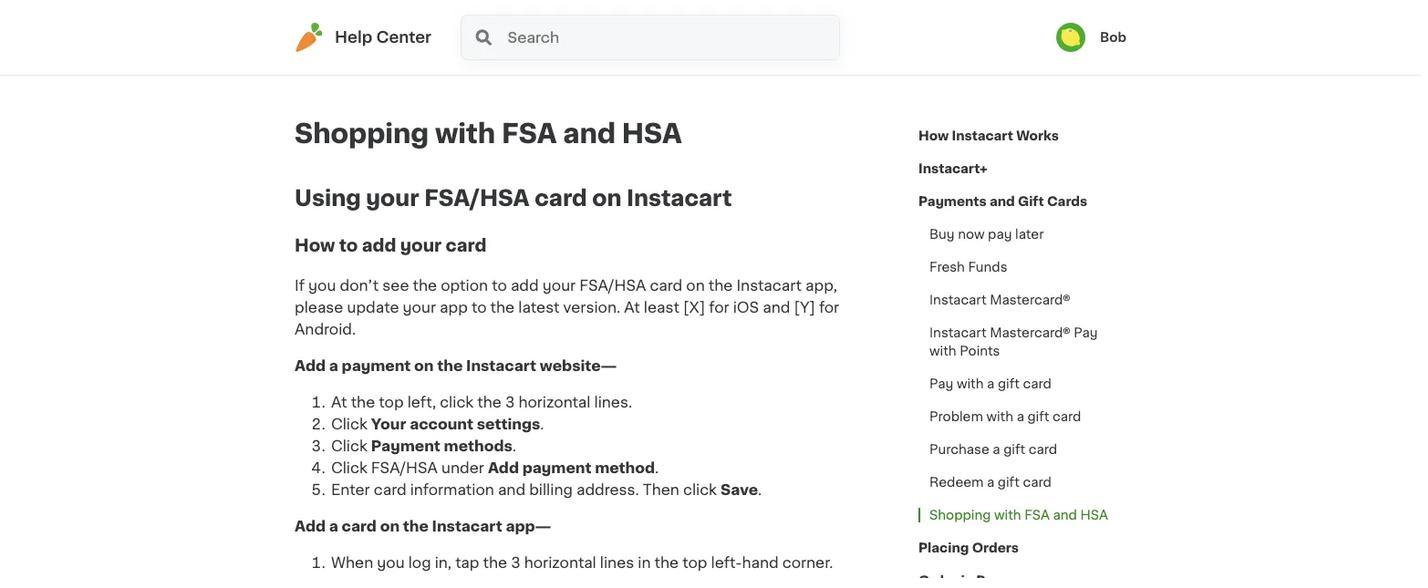 Task type: describe. For each thing, give the bounding box(es) containing it.
app
[[440, 301, 468, 315]]

purchase a gift card link
[[919, 434, 1069, 466]]

problem
[[930, 411, 984, 423]]

version.
[[564, 301, 621, 315]]

you for when
[[377, 556, 405, 571]]

purchase a gift card
[[930, 444, 1058, 456]]

0 vertical spatial fsa/hsa
[[425, 187, 530, 209]]

add a card on the instacart app—
[[295, 520, 552, 534]]

placing orders
[[919, 542, 1019, 555]]

your up the "how to add your card"
[[366, 187, 419, 209]]

0 vertical spatial click
[[440, 396, 474, 410]]

card inside if you don't see the option to add your fsa/hsa card on the instacart app, please update your app to the latest version. at least [x] for ios and [y] for android.
[[650, 279, 683, 294]]

if you don't see the option to add your fsa/hsa card on the instacart app, please update your app to the latest version. at least [x] for ios and [y] for android.
[[295, 279, 840, 337]]

mastercard® for instacart mastercard®
[[990, 294, 1071, 307]]

hand
[[742, 556, 779, 571]]

save
[[721, 483, 759, 498]]

billing
[[529, 483, 573, 498]]

methods
[[444, 440, 513, 454]]

1 click from the top
[[331, 418, 368, 432]]

gift inside redeem a gift card link
[[998, 476, 1020, 489]]

payment inside 'at the top left, click the 3 horizontal lines. click your account settings . click payment methods . click fsa/hsa under add payment method . enter card information and billing address. then click save .'
[[523, 461, 592, 476]]

when
[[331, 556, 373, 571]]

bob
[[1101, 31, 1127, 44]]

under
[[442, 461, 484, 476]]

horizontal for lines
[[525, 556, 597, 571]]

add for add a payment on the instacart website—
[[295, 359, 326, 374]]

pay inside instacart mastercard® pay with points
[[1074, 327, 1099, 340]]

and inside payments and gift cards link
[[990, 195, 1016, 208]]

a for purchase a gift card
[[993, 444, 1001, 456]]

your up see
[[400, 237, 442, 254]]

0 horizontal spatial shopping
[[295, 121, 429, 147]]

how for how instacart works
[[919, 130, 949, 142]]

0 horizontal spatial shopping with fsa and hsa
[[295, 121, 683, 147]]

android.
[[295, 323, 356, 337]]

buy now pay later link
[[919, 218, 1055, 251]]

with for shopping with fsa and hsa link
[[995, 509, 1022, 522]]

[x]
[[684, 301, 706, 315]]

see
[[383, 279, 409, 294]]

instacart mastercard® link
[[919, 284, 1082, 317]]

when you log in, tap the 3 horizontal lines in the top left-hand corner.
[[331, 556, 834, 571]]

address.
[[577, 483, 640, 498]]

fsa/hsa inside 'at the top left, click the 3 horizontal lines. click your account settings . click payment methods . click fsa/hsa under add payment method . enter card information and billing address. then click save .'
[[371, 461, 438, 476]]

pay with a gift card link
[[919, 368, 1063, 401]]

method
[[595, 461, 655, 476]]

buy
[[930, 228, 955, 241]]

3 for click
[[506, 396, 515, 410]]

website—
[[540, 359, 617, 374]]

fresh funds link
[[919, 251, 1019, 284]]

1 horizontal spatial shopping
[[930, 509, 992, 522]]

user avatar image
[[1057, 23, 1086, 52]]

don't
[[340, 279, 379, 294]]

with up using your fsa/hsa card on instacart on the top of the page
[[435, 121, 496, 147]]

left-
[[712, 556, 742, 571]]

0 vertical spatial to
[[339, 237, 358, 254]]

1 vertical spatial pay
[[930, 378, 954, 391]]

left,
[[408, 396, 436, 410]]

2 for from the left
[[820, 301, 840, 315]]

Search search field
[[506, 16, 840, 59]]

a for redeem a gift card
[[988, 476, 995, 489]]

instacart mastercard®
[[930, 294, 1071, 307]]

center
[[376, 30, 432, 45]]

corner.
[[783, 556, 834, 571]]

purchase
[[930, 444, 990, 456]]

1 horizontal spatial hsa
[[1081, 509, 1109, 522]]

placing
[[919, 542, 970, 555]]

pay with a gift card
[[930, 378, 1052, 391]]

payments
[[919, 195, 987, 208]]

problem with a gift card link
[[919, 401, 1093, 434]]

gift inside the pay with a gift card link
[[998, 378, 1020, 391]]

instacart+
[[919, 162, 988, 175]]

. up billing
[[541, 418, 544, 432]]

0 horizontal spatial add
[[362, 237, 396, 254]]

orders
[[973, 542, 1019, 555]]

enter
[[331, 483, 370, 498]]

buy now pay later
[[930, 228, 1045, 241]]

in,
[[435, 556, 452, 571]]

and inside if you don't see the option to add your fsa/hsa card on the instacart app, please update your app to the latest version. at least [x] for ios and [y] for android.
[[763, 301, 791, 315]]

lines.
[[595, 396, 633, 410]]

log
[[409, 556, 431, 571]]

help center link
[[295, 23, 432, 52]]

0 vertical spatial hsa
[[622, 121, 683, 147]]

at the top left, click the 3 horizontal lines. click your account settings . click payment methods . click fsa/hsa under add payment method . enter card information and billing address. then click save .
[[331, 396, 762, 498]]

problem with a gift card
[[930, 411, 1082, 423]]

at inside if you don't see the option to add your fsa/hsa card on the instacart app, please update your app to the latest version. at least [x] for ios and [y] for android.
[[624, 301, 641, 315]]

in
[[638, 556, 651, 571]]

with for the pay with a gift card link
[[957, 378, 984, 391]]

later
[[1016, 228, 1045, 241]]

with inside instacart mastercard® pay with points
[[930, 345, 957, 358]]

your down see
[[403, 301, 436, 315]]

gift inside problem with a gift card link
[[1028, 411, 1050, 423]]

app—
[[506, 520, 552, 534]]

mastercard® for instacart mastercard® pay with points
[[990, 327, 1071, 340]]

gift inside purchase a gift card link
[[1004, 444, 1026, 456]]

app,
[[806, 279, 838, 294]]

redeem a gift card
[[930, 476, 1052, 489]]

[y]
[[795, 301, 816, 315]]

please
[[295, 301, 344, 315]]



Task type: locate. For each thing, give the bounding box(es) containing it.
gift
[[998, 378, 1020, 391], [1028, 411, 1050, 423], [1004, 444, 1026, 456], [998, 476, 1020, 489]]

how instacart works
[[919, 130, 1060, 142]]

shopping up using
[[295, 121, 429, 147]]

redeem
[[930, 476, 984, 489]]

1 vertical spatial mastercard®
[[990, 327, 1071, 340]]

0 vertical spatial fsa
[[502, 121, 557, 147]]

0 vertical spatial shopping
[[295, 121, 429, 147]]

0 horizontal spatial how
[[295, 237, 335, 254]]

a down 'android.'
[[329, 359, 339, 374]]

how for how to add your card
[[295, 237, 335, 254]]

with up purchase a gift card link
[[987, 411, 1014, 423]]

using your fsa/hsa card on instacart
[[295, 187, 733, 209]]

0 horizontal spatial you
[[309, 279, 336, 294]]

0 vertical spatial add
[[362, 237, 396, 254]]

. up hand
[[759, 483, 762, 498]]

a up redeem a gift card link
[[993, 444, 1001, 456]]

instacart mastercard® pay with points link
[[919, 317, 1127, 368]]

shopping with fsa and hsa link
[[919, 499, 1120, 532]]

if
[[295, 279, 305, 294]]

horizontal down the website—
[[519, 396, 591, 410]]

a down points
[[988, 378, 995, 391]]

funds
[[969, 261, 1008, 274]]

option
[[441, 279, 488, 294]]

fresh funds
[[930, 261, 1008, 274]]

horizontal for lines.
[[519, 396, 591, 410]]

with inside the pay with a gift card link
[[957, 378, 984, 391]]

click
[[440, 396, 474, 410], [684, 483, 717, 498]]

with down points
[[957, 378, 984, 391]]

instacart inside if you don't see the option to add your fsa/hsa card on the instacart app, please update your app to the latest version. at least [x] for ios and [y] for android.
[[737, 279, 802, 294]]

add a payment on the instacart website—
[[295, 359, 617, 374]]

1 vertical spatial hsa
[[1081, 509, 1109, 522]]

0 vertical spatial click
[[331, 418, 368, 432]]

add up see
[[362, 237, 396, 254]]

0 vertical spatial at
[[624, 301, 641, 315]]

information
[[410, 483, 494, 498]]

3 inside 'at the top left, click the 3 horizontal lines. click your account settings . click payment methods . click fsa/hsa under add payment method . enter card information and billing address. then click save .'
[[506, 396, 515, 410]]

click up account
[[440, 396, 474, 410]]

0 horizontal spatial payment
[[342, 359, 411, 374]]

shopping down redeem
[[930, 509, 992, 522]]

instacart image
[[295, 23, 324, 52]]

fsa inside shopping with fsa and hsa link
[[1025, 509, 1050, 522]]

1 vertical spatial click
[[331, 440, 368, 454]]

mastercard®
[[990, 294, 1071, 307], [990, 327, 1071, 340]]

placing orders link
[[919, 532, 1019, 565]]

3 click from the top
[[331, 461, 368, 476]]

top up your
[[379, 396, 404, 410]]

1 vertical spatial payment
[[523, 461, 592, 476]]

card inside 'at the top left, click the 3 horizontal lines. click your account settings . click payment methods . click fsa/hsa under add payment method . enter card information and billing address. then click save .'
[[374, 483, 407, 498]]

1 vertical spatial add
[[511, 279, 539, 294]]

gift down problem with a gift card
[[1004, 444, 1026, 456]]

at
[[624, 301, 641, 315], [331, 396, 347, 410]]

0 horizontal spatial fsa
[[502, 121, 557, 147]]

shopping with fsa and hsa up using your fsa/hsa card on instacart on the top of the page
[[295, 121, 683, 147]]

0 vertical spatial 3
[[506, 396, 515, 410]]

top inside 'at the top left, click the 3 horizontal lines. click your account settings . click payment methods . click fsa/hsa under add payment method . enter card information and billing address. then click save .'
[[379, 396, 404, 410]]

0 vertical spatial top
[[379, 396, 404, 410]]

instacart inside instacart mastercard® pay with points
[[930, 327, 987, 340]]

2 mastercard® from the top
[[990, 327, 1071, 340]]

gift up shopping with fsa and hsa link
[[998, 476, 1020, 489]]

0 vertical spatial horizontal
[[519, 396, 591, 410]]

fsa down redeem a gift card link
[[1025, 509, 1050, 522]]

1 horizontal spatial top
[[683, 556, 708, 571]]

with inside problem with a gift card link
[[987, 411, 1014, 423]]

pay
[[1074, 327, 1099, 340], [930, 378, 954, 391]]

1 for from the left
[[709, 301, 730, 315]]

payment
[[371, 440, 441, 454]]

a
[[329, 359, 339, 374], [988, 378, 995, 391], [1017, 411, 1025, 423], [993, 444, 1001, 456], [988, 476, 995, 489], [329, 520, 339, 534]]

1 horizontal spatial to
[[472, 301, 487, 315]]

a down enter
[[329, 520, 339, 534]]

add inside if you don't see the option to add your fsa/hsa card on the instacart app, please update your app to the latest version. at least [x] for ios and [y] for android.
[[511, 279, 539, 294]]

tap
[[456, 556, 480, 571]]

gift
[[1019, 195, 1045, 208]]

horizontal
[[519, 396, 591, 410], [525, 556, 597, 571]]

0 vertical spatial payment
[[342, 359, 411, 374]]

the
[[413, 279, 437, 294], [709, 279, 733, 294], [491, 301, 515, 315], [437, 359, 463, 374], [351, 396, 375, 410], [478, 396, 502, 410], [403, 520, 429, 534], [483, 556, 508, 571], [655, 556, 679, 571]]

update
[[347, 301, 399, 315]]

a down purchase a gift card link
[[988, 476, 995, 489]]

cards
[[1048, 195, 1088, 208]]

fresh
[[930, 261, 966, 274]]

for
[[709, 301, 730, 315], [820, 301, 840, 315]]

card
[[535, 187, 587, 209], [446, 237, 487, 254], [650, 279, 683, 294], [1024, 378, 1052, 391], [1053, 411, 1082, 423], [1029, 444, 1058, 456], [1024, 476, 1052, 489], [374, 483, 407, 498], [342, 520, 377, 534]]

0 vertical spatial pay
[[1074, 327, 1099, 340]]

mastercard® down 'instacart mastercard®' on the right bottom
[[990, 327, 1071, 340]]

mastercard® up instacart mastercard® pay with points link
[[990, 294, 1071, 307]]

0 horizontal spatial top
[[379, 396, 404, 410]]

your
[[371, 418, 407, 432]]

your up latest
[[543, 279, 576, 294]]

1 vertical spatial 3
[[511, 556, 521, 571]]

shopping with fsa and hsa inside shopping with fsa and hsa link
[[930, 509, 1109, 522]]

fsa/hsa down payment
[[371, 461, 438, 476]]

and inside 'at the top left, click the 3 horizontal lines. click your account settings . click payment methods . click fsa/hsa under add payment method . enter card information and billing address. then click save .'
[[498, 483, 526, 498]]

how up if
[[295, 237, 335, 254]]

click right then
[[684, 483, 717, 498]]

1 horizontal spatial you
[[377, 556, 405, 571]]

payment up left,
[[342, 359, 411, 374]]

1 vertical spatial shopping
[[930, 509, 992, 522]]

to right option at the left of page
[[492, 279, 507, 294]]

1 horizontal spatial payment
[[523, 461, 592, 476]]

you inside if you don't see the option to add your fsa/hsa card on the instacart app, please update your app to the latest version. at least [x] for ios and [y] for android.
[[309, 279, 336, 294]]

. up then
[[655, 461, 659, 476]]

1 vertical spatial add
[[488, 461, 519, 476]]

2 vertical spatial fsa/hsa
[[371, 461, 438, 476]]

1 horizontal spatial for
[[820, 301, 840, 315]]

instacart mastercard® pay with points
[[930, 327, 1099, 358]]

horizontal inside 'at the top left, click the 3 horizontal lines. click your account settings . click payment methods . click fsa/hsa under add payment method . enter card information and billing address. then click save .'
[[519, 396, 591, 410]]

click
[[331, 418, 368, 432], [331, 440, 368, 454], [331, 461, 368, 476]]

and inside shopping with fsa and hsa link
[[1054, 509, 1078, 522]]

you for if
[[309, 279, 336, 294]]

fsa/hsa up option at the left of page
[[425, 187, 530, 209]]

ios
[[733, 301, 760, 315]]

1 vertical spatial shopping with fsa and hsa
[[930, 509, 1109, 522]]

add for add a card on the instacart app—
[[295, 520, 326, 534]]

help center
[[335, 30, 432, 45]]

mastercard® inside instacart mastercard® pay with points
[[990, 327, 1071, 340]]

3 down app—
[[511, 556, 521, 571]]

with inside shopping with fsa and hsa link
[[995, 509, 1022, 522]]

least
[[644, 301, 680, 315]]

payments and gift cards link
[[919, 185, 1088, 218]]

0 horizontal spatial click
[[440, 396, 474, 410]]

add inside 'at the top left, click the 3 horizontal lines. click your account settings . click payment methods . click fsa/hsa under add payment method . enter card information and billing address. then click save .'
[[488, 461, 519, 476]]

how instacart works link
[[919, 120, 1060, 152]]

2 vertical spatial to
[[472, 301, 487, 315]]

account
[[410, 418, 474, 432]]

0 vertical spatial mastercard®
[[990, 294, 1071, 307]]

0 horizontal spatial to
[[339, 237, 358, 254]]

0 vertical spatial you
[[309, 279, 336, 294]]

. down settings
[[513, 440, 517, 454]]

fsa/hsa up version.
[[580, 279, 646, 294]]

0 vertical spatial shopping with fsa and hsa
[[295, 121, 683, 147]]

3
[[506, 396, 515, 410], [511, 556, 521, 571]]

a up purchase a gift card link
[[1017, 411, 1025, 423]]

2 click from the top
[[331, 440, 368, 454]]

1 horizontal spatial shopping with fsa and hsa
[[930, 509, 1109, 522]]

top left left-
[[683, 556, 708, 571]]

with up orders
[[995, 509, 1022, 522]]

latest
[[519, 301, 560, 315]]

for down app, in the right of the page
[[820, 301, 840, 315]]

to up the don't
[[339, 237, 358, 254]]

gift up purchase a gift card link
[[1028, 411, 1050, 423]]

add up latest
[[511, 279, 539, 294]]

1 vertical spatial how
[[295, 237, 335, 254]]

at inside 'at the top left, click the 3 horizontal lines. click your account settings . click payment methods . click fsa/hsa under add payment method . enter card information and billing address. then click save .'
[[331, 396, 347, 410]]

1 vertical spatial top
[[683, 556, 708, 571]]

and
[[563, 121, 616, 147], [990, 195, 1016, 208], [763, 301, 791, 315], [498, 483, 526, 498], [1054, 509, 1078, 522]]

payments and gift cards
[[919, 195, 1088, 208]]

0 horizontal spatial pay
[[930, 378, 954, 391]]

using
[[295, 187, 361, 209]]

you left log
[[377, 556, 405, 571]]

for right [x]
[[709, 301, 730, 315]]

top
[[379, 396, 404, 410], [683, 556, 708, 571]]

1 vertical spatial at
[[331, 396, 347, 410]]

then
[[643, 483, 680, 498]]

at down 'android.'
[[331, 396, 347, 410]]

you up please
[[309, 279, 336, 294]]

lines
[[600, 556, 634, 571]]

3 up settings
[[506, 396, 515, 410]]

works
[[1017, 130, 1060, 142]]

pay
[[988, 228, 1013, 241]]

how to add your card
[[295, 237, 487, 254]]

with left points
[[930, 345, 957, 358]]

now
[[958, 228, 985, 241]]

0 horizontal spatial for
[[709, 301, 730, 315]]

1 vertical spatial you
[[377, 556, 405, 571]]

shopping with fsa and hsa up orders
[[930, 509, 1109, 522]]

fsa/hsa
[[425, 187, 530, 209], [580, 279, 646, 294], [371, 461, 438, 476]]

payment up billing
[[523, 461, 592, 476]]

1 horizontal spatial how
[[919, 130, 949, 142]]

2 vertical spatial add
[[295, 520, 326, 534]]

points
[[960, 345, 1001, 358]]

1 vertical spatial to
[[492, 279, 507, 294]]

1 horizontal spatial at
[[624, 301, 641, 315]]

a for add a payment on the instacart website—
[[329, 359, 339, 374]]

with for problem with a gift card link
[[987, 411, 1014, 423]]

1 vertical spatial horizontal
[[525, 556, 597, 571]]

1 vertical spatial fsa
[[1025, 509, 1050, 522]]

a for add a card on the instacart app—
[[329, 520, 339, 534]]

shopping
[[295, 121, 429, 147], [930, 509, 992, 522]]

how up instacart+ link at the top of page
[[919, 130, 949, 142]]

1 vertical spatial fsa/hsa
[[580, 279, 646, 294]]

add
[[362, 237, 396, 254], [511, 279, 539, 294]]

1 horizontal spatial pay
[[1074, 327, 1099, 340]]

with
[[435, 121, 496, 147], [930, 345, 957, 358], [957, 378, 984, 391], [987, 411, 1014, 423], [995, 509, 1022, 522]]

1 horizontal spatial click
[[684, 483, 717, 498]]

fsa/hsa inside if you don't see the option to add your fsa/hsa card on the instacart app, please update your app to the latest version. at least [x] for ios and [y] for android.
[[580, 279, 646, 294]]

instacart+ link
[[919, 152, 988, 185]]

redeem a gift card link
[[919, 466, 1063, 499]]

you
[[309, 279, 336, 294], [377, 556, 405, 571]]

fsa up using your fsa/hsa card on instacart on the top of the page
[[502, 121, 557, 147]]

0 vertical spatial add
[[295, 359, 326, 374]]

horizontal down app—
[[525, 556, 597, 571]]

bob link
[[1057, 23, 1127, 52]]

gift up problem with a gift card
[[998, 378, 1020, 391]]

0 horizontal spatial at
[[331, 396, 347, 410]]

1 vertical spatial click
[[684, 483, 717, 498]]

payment
[[342, 359, 411, 374], [523, 461, 592, 476]]

1 mastercard® from the top
[[990, 294, 1071, 307]]

0 horizontal spatial hsa
[[622, 121, 683, 147]]

on inside if you don't see the option to add your fsa/hsa card on the instacart app, please update your app to the latest version. at least [x] for ios and [y] for android.
[[687, 279, 705, 294]]

settings
[[477, 418, 541, 432]]

3 for tap
[[511, 556, 521, 571]]

.
[[541, 418, 544, 432], [513, 440, 517, 454], [655, 461, 659, 476], [759, 483, 762, 498]]

to right app
[[472, 301, 487, 315]]

2 vertical spatial click
[[331, 461, 368, 476]]

1 horizontal spatial add
[[511, 279, 539, 294]]

0 vertical spatial how
[[919, 130, 949, 142]]

to
[[339, 237, 358, 254], [492, 279, 507, 294], [472, 301, 487, 315]]

1 horizontal spatial fsa
[[1025, 509, 1050, 522]]

2 horizontal spatial to
[[492, 279, 507, 294]]

at left 'least'
[[624, 301, 641, 315]]

help
[[335, 30, 373, 45]]



Task type: vqa. For each thing, say whether or not it's contained in the screenshot.
Pet Supplies In-store prices
no



